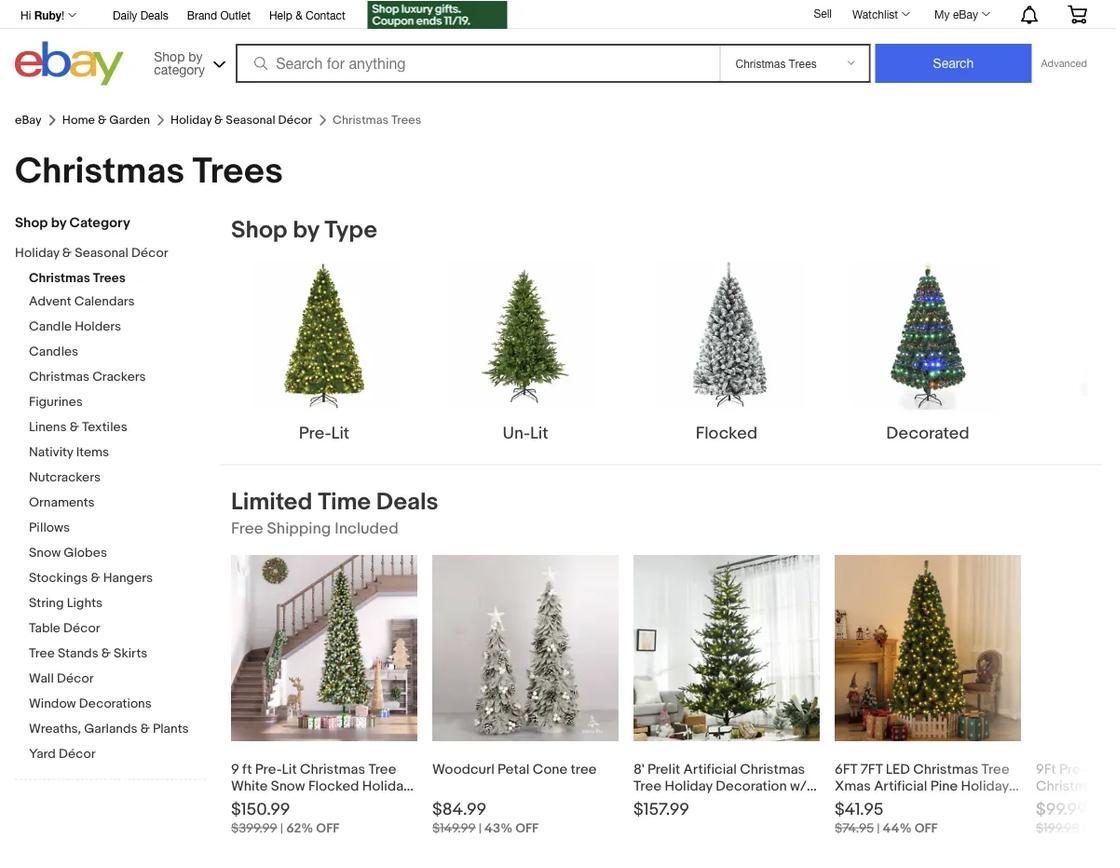 Task type: locate. For each thing, give the bounding box(es) containing it.
w/ left '6ft'
[[790, 778, 807, 795]]

0 horizontal spatial shop
[[15, 215, 48, 232]]

decoration inside 9 ft pre-lit christmas tree white snow flocked holiday decoration w/ led lights
[[231, 795, 302, 811]]

$199.98 text field
[[1036, 821, 1080, 837]]

globes
[[64, 546, 107, 562]]

christmas up advent at top
[[29, 271, 90, 287]]

decorated image
[[854, 261, 1003, 410]]

by down brand
[[189, 48, 203, 64]]

pillows link
[[29, 521, 206, 538]]

un-lit
[[503, 423, 549, 444]]

off
[[316, 821, 339, 837], [516, 821, 539, 837], [915, 821, 938, 837]]

1 horizontal spatial ebay
[[953, 7, 979, 21]]

1 vertical spatial ebay
[[15, 113, 42, 127]]

w/
[[790, 778, 807, 795], [306, 795, 322, 811]]

category
[[154, 62, 205, 77]]

1 horizontal spatial flocked
[[696, 423, 758, 444]]

1 horizontal spatial deals
[[376, 488, 439, 517]]

holiday & seasonal décor link down category
[[15, 246, 192, 263]]

your shopping cart image
[[1067, 5, 1089, 24]]

1 horizontal spatial decoration
[[716, 778, 787, 795]]

0 vertical spatial lights
[[67, 596, 103, 612]]

off inside the $41.95 $74.95 | 44% off
[[915, 821, 938, 837]]

led
[[886, 761, 911, 778], [326, 795, 350, 811], [699, 795, 723, 811]]

1 vertical spatial home
[[835, 795, 874, 811]]

holiday right pine at the bottom right
[[961, 778, 1009, 795]]

led inside 9 ft pre-lit christmas tree white snow flocked holiday decoration w/ led lights
[[326, 795, 350, 811]]

| for $41.95
[[877, 821, 880, 837]]

& inside account navigation
[[296, 8, 303, 21]]

4 | from the left
[[1083, 821, 1086, 837]]

flocked
[[696, 423, 758, 444], [308, 778, 359, 795]]

ruby
[[34, 8, 62, 21]]

snow down pillows
[[29, 546, 61, 562]]

$41.95 $74.95 | 44% off
[[835, 800, 938, 837]]

seasonal for holiday & seasonal décor christmas trees advent calendars candle holders candles christmas crackers figurines linens & textiles nativity items nutcrackers ornaments pillows snow globes stockings & hangers string lights table décor tree stands & skirts wall décor window decorations wreaths, garlands & plants yard décor
[[75, 246, 128, 261]]

0 horizontal spatial snow
[[29, 546, 61, 562]]

1 horizontal spatial led
[[699, 795, 723, 811]]

artificial inside 8' prelit artificial christmas tree holiday decoration w/ 1026 tips, led light
[[684, 761, 737, 778]]

artificial
[[684, 761, 737, 778], [874, 778, 928, 795]]

lit
[[331, 423, 350, 444], [530, 423, 549, 444], [282, 761, 297, 778]]

decoration right tips,
[[716, 778, 787, 795]]

woodcurl petal cone tree
[[432, 761, 597, 778]]

shop inside shop by category
[[154, 48, 185, 64]]

holiday down category
[[171, 113, 212, 127]]

2 horizontal spatial shop
[[231, 216, 288, 245]]

by inside shop by category
[[189, 48, 203, 64]]

shop down daily deals link
[[154, 48, 185, 64]]

2 horizontal spatial by
[[293, 216, 319, 245]]

account navigation
[[10, 0, 1102, 31]]

christmas
[[15, 150, 185, 193], [29, 271, 90, 287], [29, 370, 90, 385], [300, 761, 365, 778], [740, 761, 806, 778], [914, 761, 979, 778]]

0 horizontal spatial lights
[[67, 596, 103, 612]]

0 horizontal spatial home
[[62, 113, 95, 127]]

0 horizontal spatial lit
[[282, 761, 297, 778]]

1 horizontal spatial w/
[[790, 778, 807, 795]]

string lights link
[[29, 596, 206, 614]]

off for $41.95
[[915, 821, 938, 837]]

deals inside account navigation
[[140, 8, 168, 21]]

1 horizontal spatial lit
[[331, 423, 350, 444]]

0 horizontal spatial off
[[316, 821, 339, 837]]

1 vertical spatial lights
[[353, 795, 392, 811]]

lit inside pre-lit link
[[331, 423, 350, 444]]

tree stands & skirts link
[[29, 646, 206, 664]]

shop by category banner
[[10, 0, 1102, 90]]

2 horizontal spatial lit
[[530, 423, 549, 444]]

$399.99 text field
[[231, 821, 277, 837]]

!
[[62, 8, 64, 21]]

deals up included
[[376, 488, 439, 517]]

$99.99
[[1036, 800, 1087, 820]]

$74.95 text field
[[835, 821, 874, 837]]

home right ebay link
[[62, 113, 95, 127]]

led left light
[[699, 795, 723, 811]]

w/ up 62%
[[306, 795, 322, 811]]

pillows
[[29, 521, 70, 536]]

led right 7ft on the right of page
[[886, 761, 911, 778]]

snow up $150.99 $399.99 | 62% off
[[271, 778, 305, 795]]

0 horizontal spatial ebay
[[15, 113, 42, 127]]

lights down stockings
[[67, 596, 103, 612]]

holiday & seasonal décor link down the shop by category dropdown button
[[171, 113, 312, 127]]

1 horizontal spatial artificial
[[874, 778, 928, 795]]

1 vertical spatial snow
[[271, 778, 305, 795]]

2 off from the left
[[516, 821, 539, 837]]

led right $150.99
[[326, 795, 350, 811]]

led inside 6ft 7ft led christmas tree xmas artificial pine holiday home decor w/metal stand
[[886, 761, 911, 778]]

1 vertical spatial seasonal
[[75, 246, 128, 261]]

0 horizontal spatial by
[[51, 215, 66, 232]]

50%
[[1089, 821, 1117, 837]]

limited
[[231, 488, 313, 517]]

figurines link
[[29, 395, 206, 412]]

0 horizontal spatial deals
[[140, 8, 168, 21]]

off for $84.99
[[516, 821, 539, 837]]

petal
[[498, 761, 530, 778]]

$149.99 text field
[[432, 821, 476, 837]]

trees up calendars
[[93, 271, 126, 287]]

sell link
[[806, 7, 841, 20]]

lights inside the holiday & seasonal décor christmas trees advent calendars candle holders candles christmas crackers figurines linens & textiles nativity items nutcrackers ornaments pillows snow globes stockings & hangers string lights table décor tree stands & skirts wall décor window decorations wreaths, garlands & plants yard décor
[[67, 596, 103, 612]]

0 vertical spatial snow
[[29, 546, 61, 562]]

1 horizontal spatial lights
[[353, 795, 392, 811]]

lights inside 9 ft pre-lit christmas tree white snow flocked holiday decoration w/ led lights
[[353, 795, 392, 811]]

holders
[[75, 319, 121, 335]]

pine
[[931, 778, 958, 795]]

main content
[[220, 216, 1117, 853]]

off right 62%
[[316, 821, 339, 837]]

lights
[[67, 596, 103, 612], [353, 795, 392, 811]]

| left 62%
[[280, 821, 283, 837]]

1 vertical spatial trees
[[93, 271, 126, 287]]

ebay right my
[[953, 7, 979, 21]]

1 horizontal spatial snow
[[271, 778, 305, 795]]

deals
[[140, 8, 168, 21], [376, 488, 439, 517]]

trees down holiday & seasonal décor
[[193, 150, 283, 193]]

holiday & seasonal décor
[[171, 113, 312, 127]]

ornaments link
[[29, 495, 206, 513]]

off right 44%
[[915, 821, 938, 837]]

artificial up tips,
[[684, 761, 737, 778]]

0 horizontal spatial decoration
[[231, 795, 302, 811]]

1 vertical spatial pre-
[[255, 761, 282, 778]]

1 | from the left
[[280, 821, 283, 837]]

shop for shop by type
[[231, 216, 288, 245]]

62%
[[286, 821, 313, 837]]

| inside $99.99 $199.98 | 50%
[[1083, 821, 1086, 837]]

3 off from the left
[[915, 821, 938, 837]]

1 horizontal spatial trees
[[193, 150, 283, 193]]

tree up $157.99
[[634, 778, 662, 795]]

1 vertical spatial flocked
[[308, 778, 359, 795]]

& left skirts on the bottom left of the page
[[101, 646, 111, 662]]

pre- right ft
[[255, 761, 282, 778]]

& down the shop by category dropdown button
[[214, 113, 223, 127]]

0 horizontal spatial trees
[[93, 271, 126, 287]]

by left category
[[51, 215, 66, 232]]

daily
[[113, 8, 137, 21]]

woodcurl petal cone tree image
[[432, 555, 619, 741]]

7ft
[[861, 761, 883, 778]]

tree up wall
[[29, 646, 55, 662]]

by
[[189, 48, 203, 64], [51, 215, 66, 232], [293, 216, 319, 245]]

deals right daily
[[140, 8, 168, 21]]

items
[[76, 445, 109, 461]]

| inside $84.99 $149.99 | 43% off
[[479, 821, 482, 837]]

seasonal down the shop by category dropdown button
[[226, 113, 275, 127]]

0 vertical spatial holiday & seasonal décor link
[[171, 113, 312, 127]]

0 vertical spatial flocked
[[696, 423, 758, 444]]

$199.98
[[1036, 821, 1080, 837]]

contact
[[306, 8, 346, 21]]

led inside 8' prelit artificial christmas tree holiday decoration w/ 1026 tips, led light
[[699, 795, 723, 811]]

seasonal down category
[[75, 246, 128, 261]]

plants
[[153, 722, 189, 738]]

un-
[[503, 423, 530, 444]]

1 horizontal spatial seasonal
[[226, 113, 275, 127]]

1 horizontal spatial pre-
[[299, 423, 331, 444]]

holiday
[[171, 113, 212, 127], [15, 246, 59, 261], [362, 778, 410, 795], [665, 778, 713, 795], [961, 778, 1009, 795]]

$84.99 $149.99 | 43% off
[[432, 800, 539, 837]]

christmas inside 8' prelit artificial christmas tree holiday decoration w/ 1026 tips, led light
[[740, 761, 806, 778]]

& left plants
[[140, 722, 150, 738]]

off for $150.99
[[316, 821, 339, 837]]

yard décor link
[[29, 747, 206, 765]]

w/ inside 8' prelit artificial christmas tree holiday decoration w/ 1026 tips, led light
[[790, 778, 807, 795]]

1 horizontal spatial by
[[189, 48, 203, 64]]

holiday inside 9 ft pre-lit christmas tree white snow flocked holiday decoration w/ led lights
[[362, 778, 410, 795]]

off inside $150.99 $399.99 | 62% off
[[316, 821, 339, 837]]

0 vertical spatial seasonal
[[226, 113, 275, 127]]

0 horizontal spatial w/
[[306, 795, 322, 811]]

1 horizontal spatial shop
[[154, 48, 185, 64]]

lights left $84.99
[[353, 795, 392, 811]]

| inside $150.99 $399.99 | 62% off
[[280, 821, 283, 837]]

decoration up $399.99
[[231, 795, 302, 811]]

0 horizontal spatial artificial
[[684, 761, 737, 778]]

stockings
[[29, 571, 88, 587]]

ebay left "home & garden" link
[[15, 113, 42, 127]]

| left 50%
[[1083, 821, 1086, 837]]

0 horizontal spatial seasonal
[[75, 246, 128, 261]]

type
[[325, 216, 377, 245]]

2 horizontal spatial off
[[915, 821, 938, 837]]

seasonal inside the holiday & seasonal décor christmas trees advent calendars candle holders candles christmas crackers figurines linens & textiles nativity items nutcrackers ornaments pillows snow globes stockings & hangers string lights table décor tree stands & skirts wall décor window decorations wreaths, garlands & plants yard décor
[[75, 246, 128, 261]]

0 horizontal spatial flocked
[[308, 778, 359, 795]]

1 vertical spatial deals
[[376, 488, 439, 517]]

tree up the stand
[[982, 761, 1010, 778]]

2 horizontal spatial led
[[886, 761, 911, 778]]

help & contact
[[269, 8, 346, 21]]

christmas up the w/metal
[[914, 761, 979, 778]]

shop by category
[[15, 215, 130, 232]]

w/ inside 9 ft pre-lit christmas tree white snow flocked holiday decoration w/ led lights
[[306, 795, 322, 811]]

my ebay
[[935, 7, 979, 21]]

included
[[335, 519, 399, 539]]

pre-lit
[[299, 423, 350, 444]]

hi ruby !
[[21, 8, 64, 21]]

0 horizontal spatial pre-
[[255, 761, 282, 778]]

home up $74.95
[[835, 795, 874, 811]]

off right 43%
[[516, 821, 539, 837]]

christmas up category
[[15, 150, 185, 193]]

christmas up light
[[740, 761, 806, 778]]

shop left category
[[15, 215, 48, 232]]

artificial up the $41.95 $74.95 | 44% off
[[874, 778, 928, 795]]

$150.99
[[231, 800, 290, 820]]

seasonal
[[226, 113, 275, 127], [75, 246, 128, 261]]

wall décor link
[[29, 672, 206, 689]]

6ft 7ft led christmas tree xmas artificial pine holiday home decor w/metal stand
[[835, 761, 1012, 811]]

holiday left the woodcurl at the left bottom of the page
[[362, 778, 410, 795]]

lit inside un-lit link
[[530, 423, 549, 444]]

get the coupon image
[[368, 1, 508, 29]]

tree left the woodcurl at the left bottom of the page
[[369, 761, 397, 778]]

0 horizontal spatial led
[[326, 795, 350, 811]]

off inside $84.99 $149.99 | 43% off
[[516, 821, 539, 837]]

shipping
[[267, 519, 331, 539]]

holiday up $157.99
[[665, 778, 713, 795]]

| left 44%
[[877, 821, 880, 837]]

none submit inside the shop by category banner
[[876, 44, 1032, 83]]

None submit
[[876, 44, 1032, 83]]

snow
[[29, 546, 61, 562], [271, 778, 305, 795]]

hi
[[21, 8, 31, 21]]

hangers
[[103, 571, 153, 587]]

1 horizontal spatial home
[[835, 795, 874, 811]]

3 | from the left
[[877, 821, 880, 837]]

crackers
[[92, 370, 146, 385]]

| left 43%
[[479, 821, 482, 837]]

christmas up 62%
[[300, 761, 365, 778]]

holiday down shop by category
[[15, 246, 59, 261]]

2 | from the left
[[479, 821, 482, 837]]

| inside the $41.95 $74.95 | 44% off
[[877, 821, 880, 837]]

by left type
[[293, 216, 319, 245]]

shop for shop by category
[[15, 215, 48, 232]]

stands
[[58, 646, 99, 662]]

sell
[[814, 7, 832, 20]]

0 vertical spatial deals
[[140, 8, 168, 21]]

window
[[29, 697, 76, 713]]

1 horizontal spatial off
[[516, 821, 539, 837]]

shop left type
[[231, 216, 288, 245]]

& right help at top left
[[296, 8, 303, 21]]

0 vertical spatial ebay
[[953, 7, 979, 21]]

holiday & seasonal décor link
[[171, 113, 312, 127], [15, 246, 192, 263]]

pre- up time
[[299, 423, 331, 444]]

1 off from the left
[[316, 821, 339, 837]]



Task type: describe. For each thing, give the bounding box(es) containing it.
shop for shop by category
[[154, 48, 185, 64]]

seasonal for holiday & seasonal décor
[[226, 113, 275, 127]]

w/metal
[[919, 795, 972, 811]]

tree inside 6ft 7ft led christmas tree xmas artificial pine holiday home decor w/metal stand
[[982, 761, 1010, 778]]

brand outlet link
[[187, 6, 251, 26]]

window decorations link
[[29, 697, 206, 714]]

decoration inside 8' prelit artificial christmas tree holiday decoration w/ 1026 tips, led light
[[716, 778, 787, 795]]

nativity items link
[[29, 445, 206, 463]]

help
[[269, 8, 293, 21]]

candles
[[29, 344, 78, 360]]

& down shop by category
[[62, 246, 72, 261]]

pre- inside 9 ft pre-lit christmas tree white snow flocked holiday decoration w/ led lights
[[255, 761, 282, 778]]

& down globes
[[91, 571, 100, 587]]

flocked link
[[634, 261, 820, 445]]

tree inside 8' prelit artificial christmas tree holiday decoration w/ 1026 tips, led light
[[634, 778, 662, 795]]

$149.99
[[432, 821, 476, 837]]

44%
[[883, 821, 912, 837]]

candle holders link
[[29, 319, 206, 337]]

trees inside the holiday & seasonal décor christmas trees advent calendars candle holders candles christmas crackers figurines linens & textiles nativity items nutcrackers ornaments pillows snow globes stockings & hangers string lights table décor tree stands & skirts wall décor window decorations wreaths, garlands & plants yard décor
[[93, 271, 126, 287]]

limited time deals free shipping included
[[231, 488, 439, 539]]

home & garden link
[[62, 113, 150, 127]]

christmas crackers link
[[29, 370, 206, 387]]

table
[[29, 621, 60, 637]]

0 vertical spatial home
[[62, 113, 95, 127]]

& left garden
[[98, 113, 107, 127]]

woodcurl
[[432, 761, 495, 778]]

ft
[[242, 761, 252, 778]]

by for category
[[51, 215, 66, 232]]

$399.99
[[231, 821, 277, 837]]

9
[[231, 761, 239, 778]]

| for $84.99
[[479, 821, 482, 837]]

garden
[[109, 113, 150, 127]]

8' prelit artificial christmas tree holiday decoration w/ 1026 tips, led light
[[634, 761, 807, 811]]

0 vertical spatial pre-
[[299, 423, 331, 444]]

outlet
[[220, 8, 251, 21]]

lit for pre-
[[331, 423, 350, 444]]

brand
[[187, 8, 217, 21]]

skirts
[[114, 646, 148, 662]]

nativity
[[29, 445, 73, 461]]

linens & textiles link
[[29, 420, 206, 438]]

textiles
[[82, 420, 127, 436]]

shop by type
[[231, 216, 377, 245]]

9 ft pre-lit christmas tree white snow flocked holiday decoration w/ led lights
[[231, 761, 410, 811]]

tips,
[[666, 795, 696, 811]]

garlands
[[84, 722, 138, 738]]

tree inside 9 ft pre-lit christmas tree white snow flocked holiday decoration w/ led lights
[[369, 761, 397, 778]]

tree inside the holiday & seasonal décor christmas trees advent calendars candle holders candles christmas crackers figurines linens & textiles nativity items nutcrackers ornaments pillows snow globes stockings & hangers string lights table décor tree stands & skirts wall décor window decorations wreaths, garlands & plants yard décor
[[29, 646, 55, 662]]

christmas inside 9 ft pre-lit christmas tree white snow flocked holiday decoration w/ led lights
[[300, 761, 365, 778]]

| for $99.99
[[1083, 821, 1086, 837]]

decorations
[[79, 697, 152, 713]]

| for $150.99
[[280, 821, 283, 837]]

ebay inside account navigation
[[953, 7, 979, 21]]

snow inside 9 ft pre-lit christmas tree white snow flocked holiday decoration w/ led lights
[[271, 778, 305, 795]]

holiday inside 8' prelit artificial christmas tree holiday decoration w/ 1026 tips, led light
[[665, 778, 713, 795]]

ornaments
[[29, 495, 95, 511]]

brand outlet
[[187, 8, 251, 21]]

decor
[[877, 795, 916, 811]]

9 ft pre-lit christmas tree white snow flocked holiday decoration w/ led lights image
[[231, 555, 418, 741]]

watchlist
[[853, 7, 899, 21]]

nutcrackers link
[[29, 470, 206, 488]]

main content containing shop by type
[[220, 216, 1117, 853]]

tree
[[571, 761, 597, 778]]

home inside 6ft 7ft led christmas tree xmas artificial pine holiday home decor w/metal stand
[[835, 795, 874, 811]]

fiber optic image
[[1055, 261, 1117, 410]]

$157.99
[[634, 800, 690, 820]]

christmas up figurines
[[29, 370, 90, 385]]

white
[[231, 778, 268, 795]]

xmas
[[835, 778, 871, 795]]

lit for un-
[[530, 423, 549, 444]]

advent calendars link
[[29, 294, 206, 312]]

un-lit link
[[432, 261, 619, 445]]

0 vertical spatial trees
[[193, 150, 283, 193]]

cone
[[533, 761, 568, 778]]

1026
[[634, 795, 663, 811]]

artificial inside 6ft 7ft led christmas tree xmas artificial pine holiday home decor w/metal stand
[[874, 778, 928, 795]]

candle
[[29, 319, 72, 335]]

flocked image
[[652, 261, 802, 410]]

deals inside the limited time deals free shipping included
[[376, 488, 439, 517]]

flocked inside 9 ft pre-lit christmas tree white snow flocked holiday decoration w/ led lights
[[308, 778, 359, 795]]

advanced link
[[1032, 45, 1097, 82]]

$150.99 $399.99 | 62% off
[[231, 800, 339, 837]]

43%
[[485, 821, 513, 837]]

stand
[[975, 795, 1012, 811]]

holiday inside the holiday & seasonal décor christmas trees advent calendars candle holders candles christmas crackers figurines linens & textiles nativity items nutcrackers ornaments pillows snow globes stockings & hangers string lights table décor tree stands & skirts wall décor window decorations wreaths, garlands & plants yard décor
[[15, 246, 59, 261]]

8'
[[634, 761, 645, 778]]

6ft 7ft led christmas tree xmas artificial pine holiday home decor w/metal stand image
[[835, 555, 1022, 741]]

6ft
[[835, 761, 858, 778]]

holiday inside 6ft 7ft led christmas tree xmas artificial pine holiday home decor w/metal stand
[[961, 778, 1009, 795]]

advanced
[[1042, 57, 1088, 69]]

home & garden
[[62, 113, 150, 127]]

linens
[[29, 420, 67, 436]]

christmas trees
[[15, 150, 283, 193]]

snow globes link
[[29, 546, 206, 563]]

8' prelit artificial christmas tree holiday decoration w/ 1026 tips, led light image
[[634, 555, 820, 741]]

un lit image
[[451, 261, 600, 410]]

pre lit image
[[250, 261, 399, 410]]

daily deals
[[113, 8, 168, 21]]

time
[[318, 488, 371, 517]]

by for type
[[293, 216, 319, 245]]

Search for anything text field
[[239, 46, 716, 81]]

snow inside the holiday & seasonal décor christmas trees advent calendars candle holders candles christmas crackers figurines linens & textiles nativity items nutcrackers ornaments pillows snow globes stockings & hangers string lights table décor tree stands & skirts wall décor window decorations wreaths, garlands & plants yard décor
[[29, 546, 61, 562]]

shop by category button
[[146, 41, 230, 82]]

christmas inside 6ft 7ft led christmas tree xmas artificial pine holiday home decor w/metal stand
[[914, 761, 979, 778]]

by for category
[[189, 48, 203, 64]]

lit inside 9 ft pre-lit christmas tree white snow flocked holiday decoration w/ led lights
[[282, 761, 297, 778]]

watchlist link
[[843, 3, 919, 25]]

shop by category
[[154, 48, 205, 77]]

1 vertical spatial holiday & seasonal décor link
[[15, 246, 192, 263]]

table décor link
[[29, 621, 206, 639]]

yard
[[29, 747, 56, 763]]

category
[[69, 215, 130, 232]]

decorated
[[887, 423, 970, 444]]

string
[[29, 596, 64, 612]]

wreaths, garlands & plants link
[[29, 722, 206, 740]]

$74.95
[[835, 821, 874, 837]]

& right linens
[[70, 420, 79, 436]]

nutcrackers
[[29, 470, 101, 486]]

free
[[231, 519, 264, 539]]

$99.99 $199.98 | 50%
[[1036, 800, 1117, 837]]

light
[[726, 795, 755, 811]]



Task type: vqa. For each thing, say whether or not it's contained in the screenshot.


